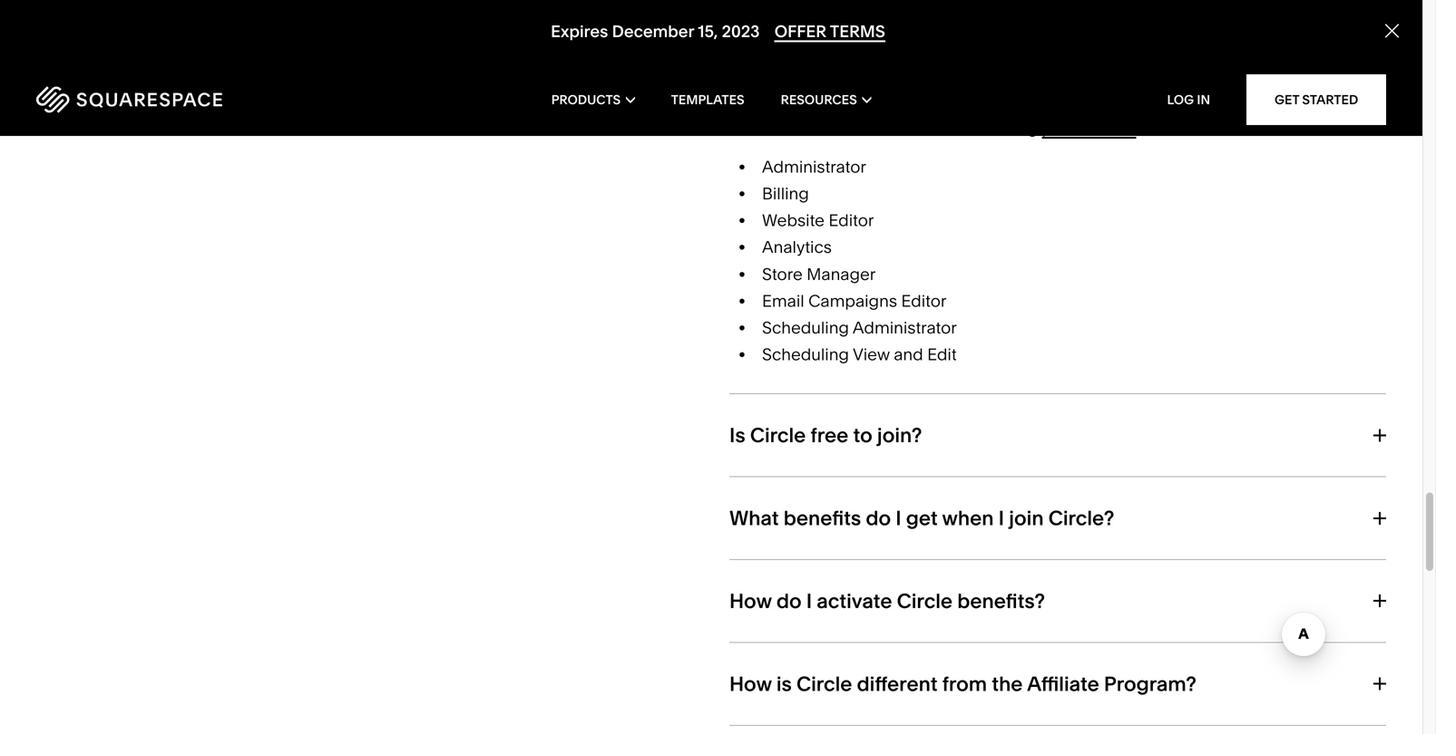 Task type: describe. For each thing, give the bounding box(es) containing it.
circle right the is
[[750, 423, 806, 448]]

circle? for what benefits do i get when i join circle?
[[1049, 506, 1115, 531]]

is
[[730, 423, 746, 448]]

affiliate
[[1027, 672, 1100, 697]]

activate
[[817, 589, 892, 614]]

contribute
[[1145, 59, 1224, 79]]

1 vertical spatial administrator
[[853, 318, 957, 338]]

in
[[1197, 92, 1211, 108]]

squarespace logo image
[[36, 86, 222, 113]]

open
[[898, 59, 938, 79]]

0 horizontal spatial is
[[777, 672, 792, 697]]

of
[[920, 118, 935, 138]]

0 vertical spatial editor
[[829, 211, 874, 231]]

circle inside circle membership is open to customers who build or contribute to at least three active squarespace sites. at the time you sign up for circle, all three sites need to be on active billing plans. you'll also need to be either an owner or a contributor with one of the following
[[730, 59, 774, 79]]

permissions
[[1042, 118, 1136, 138]]

i left get
[[896, 506, 902, 531]]

2 scheduling from the top
[[762, 345, 849, 365]]

2 be from the left
[[1172, 98, 1193, 118]]

get
[[1275, 92, 1300, 108]]

templates
[[671, 92, 745, 108]]

to right open
[[942, 59, 957, 79]]

following
[[968, 118, 1038, 138]]

0 vertical spatial or
[[1125, 59, 1141, 79]]

offer terms link
[[775, 22, 885, 42]]

sign
[[1091, 79, 1124, 99]]

join
[[1009, 506, 1044, 531]]

manager
[[807, 264, 876, 284]]

at
[[972, 79, 988, 99]]

store
[[762, 264, 803, 284]]

know
[[817, 6, 867, 30]]

either
[[1197, 98, 1241, 118]]

get started
[[1275, 92, 1359, 108]]

expires
[[551, 22, 608, 41]]

from
[[942, 672, 987, 697]]

least
[[1266, 59, 1302, 79]]

and
[[894, 345, 923, 365]]

analytics
[[762, 237, 832, 257]]

also
[[1074, 98, 1106, 118]]

resources button
[[781, 64, 871, 136]]

is inside circle membership is open to customers who build or contribute to at least three active squarespace sites. at the time you sign up for circle, all three sites need to be on active billing plans. you'll also need to be either an owner or a contributor with one of the following
[[881, 59, 894, 79]]

1 vertical spatial the
[[939, 118, 964, 138]]

membership
[[778, 59, 877, 79]]

log             in
[[1167, 92, 1211, 108]]

free
[[811, 423, 849, 448]]

when
[[942, 506, 994, 531]]

get started link
[[1247, 74, 1387, 125]]

products
[[551, 92, 621, 108]]

is circle free to join?
[[730, 423, 922, 448]]

with
[[851, 118, 883, 138]]

log             in link
[[1167, 92, 1211, 108]]

squarespace
[[824, 79, 926, 99]]

billing
[[762, 184, 809, 204]]

how do i activate circle benefits?
[[730, 589, 1045, 614]]

i left know
[[806, 6, 812, 30]]

edit
[[927, 345, 957, 365]]

offer
[[775, 22, 827, 41]]

circle membership is open to customers who build or contribute to at least three active squarespace sites. at the time you sign up for circle, all three sites need to be on active billing plans. you'll also need to be either an owner or a contributor with one of the following
[[730, 59, 1316, 138]]

different
[[857, 672, 938, 697]]

0 horizontal spatial or
[[730, 118, 745, 138]]

terms
[[830, 22, 885, 41]]

do for know
[[777, 6, 802, 30]]

1 vertical spatial editor
[[901, 291, 947, 311]]

administrator billing website editor analytics store manager email campaigns editor scheduling administrator scheduling view and edit
[[762, 157, 957, 365]]

email
[[762, 291, 805, 311]]

time
[[1021, 79, 1055, 99]]

1 horizontal spatial active
[[880, 98, 926, 118]]

a
[[749, 118, 758, 138]]

plans.
[[981, 98, 1026, 118]]

benefits
[[784, 506, 861, 531]]

up
[[1128, 79, 1148, 99]]

you
[[1059, 79, 1087, 99]]

what
[[730, 506, 779, 531]]

program?
[[1104, 672, 1197, 697]]

started
[[1303, 92, 1359, 108]]

circle,
[[1176, 79, 1225, 99]]

sites
[[730, 98, 765, 118]]

i left the activate
[[806, 589, 812, 614]]

0 horizontal spatial active
[[774, 79, 820, 99]]

1 scheduling from the top
[[762, 318, 849, 338]]

how is circle different from the affiliate program?
[[730, 672, 1197, 697]]



Task type: locate. For each thing, give the bounding box(es) containing it.
1 vertical spatial or
[[730, 118, 745, 138]]

benefits?
[[957, 589, 1045, 614]]

join?
[[877, 423, 922, 448]]

circle right the activate
[[897, 589, 953, 614]]

0 horizontal spatial for
[[997, 6, 1023, 30]]

1 horizontal spatial or
[[1125, 59, 1141, 79]]

the right at
[[992, 79, 1017, 99]]

0 vertical spatial the
[[992, 79, 1017, 99]]

0 horizontal spatial editor
[[829, 211, 874, 231]]

circle left different
[[797, 672, 852, 697]]

resources
[[781, 92, 857, 108]]

2 vertical spatial how
[[730, 672, 772, 697]]

do for activate
[[777, 589, 802, 614]]

2023
[[722, 22, 760, 41]]

if
[[872, 6, 884, 30]]

0 vertical spatial scheduling
[[762, 318, 849, 338]]

0 vertical spatial for
[[997, 6, 1023, 30]]

sites.
[[929, 79, 969, 99]]

you'll
[[1029, 98, 1070, 118]]

circle? right join
[[1049, 506, 1115, 531]]

to
[[942, 59, 957, 79], [1228, 59, 1243, 79], [813, 98, 828, 118], [1153, 98, 1169, 118], [853, 423, 873, 448]]

to down membership
[[813, 98, 828, 118]]

to left at
[[1228, 59, 1243, 79]]

contributor
[[762, 118, 847, 138]]

0 vertical spatial do
[[777, 6, 802, 30]]

the right of
[[939, 118, 964, 138]]

on
[[856, 98, 876, 118]]

for up customers
[[997, 6, 1023, 30]]

editor up and at the top of page
[[901, 291, 947, 311]]

an
[[1245, 98, 1264, 118]]

1 be from the left
[[832, 98, 852, 118]]

circle? for how do i know if i'm eligible for circle?
[[1028, 6, 1094, 30]]

0 horizontal spatial three
[[730, 79, 770, 99]]

build
[[1083, 59, 1121, 79]]

1 three from the left
[[730, 79, 770, 99]]

eligible
[[922, 6, 992, 30]]

products button
[[551, 64, 635, 136]]

editor
[[829, 211, 874, 231], [901, 291, 947, 311]]

who
[[1046, 59, 1079, 79]]

for
[[997, 6, 1023, 30], [1152, 79, 1172, 99]]

1 need from the left
[[769, 98, 809, 118]]

administrator up billing
[[762, 157, 866, 177]]

permissions link
[[1042, 118, 1136, 139]]

three
[[730, 79, 770, 99], [1250, 79, 1290, 99]]

or right build
[[1125, 59, 1141, 79]]

0 vertical spatial how
[[730, 6, 772, 30]]

need right also
[[1110, 98, 1149, 118]]

1 horizontal spatial is
[[881, 59, 894, 79]]

0 vertical spatial administrator
[[762, 157, 866, 177]]

circle down '2023'
[[730, 59, 774, 79]]

to right free
[[853, 423, 873, 448]]

2 how from the top
[[730, 589, 772, 614]]

editor up manager
[[829, 211, 874, 231]]

view
[[853, 345, 890, 365]]

2 vertical spatial do
[[777, 589, 802, 614]]

administrator up and at the top of page
[[853, 318, 957, 338]]

templates link
[[671, 64, 745, 136]]

1 vertical spatial scheduling
[[762, 345, 849, 365]]

do
[[777, 6, 802, 30], [866, 506, 891, 531], [777, 589, 802, 614]]

do right '2023'
[[777, 6, 802, 30]]

for inside circle membership is open to customers who build or contribute to at least three active squarespace sites. at the time you sign up for circle, all three sites need to be on active billing plans. you'll also need to be either an owner or a contributor with one of the following
[[1152, 79, 1172, 99]]

need
[[769, 98, 809, 118], [1110, 98, 1149, 118]]

or left a
[[730, 118, 745, 138]]

1 horizontal spatial be
[[1172, 98, 1193, 118]]

circle
[[730, 59, 774, 79], [750, 423, 806, 448], [897, 589, 953, 614], [797, 672, 852, 697]]

for right up
[[1152, 79, 1172, 99]]

log
[[1167, 92, 1194, 108]]

how
[[730, 6, 772, 30], [730, 589, 772, 614], [730, 672, 772, 697]]

all
[[1229, 79, 1246, 99]]

is
[[881, 59, 894, 79], [777, 672, 792, 697]]

1 horizontal spatial three
[[1250, 79, 1290, 99]]

1 vertical spatial for
[[1152, 79, 1172, 99]]

be left on
[[832, 98, 852, 118]]

circle? up who
[[1028, 6, 1094, 30]]

to right :
[[1153, 98, 1169, 118]]

be left in
[[1172, 98, 1193, 118]]

1 horizontal spatial editor
[[901, 291, 947, 311]]

0 horizontal spatial need
[[769, 98, 809, 118]]

one
[[887, 118, 917, 138]]

2 three from the left
[[1250, 79, 1290, 99]]

1 horizontal spatial need
[[1110, 98, 1149, 118]]

need right a
[[769, 98, 809, 118]]

the
[[992, 79, 1017, 99], [939, 118, 964, 138], [992, 672, 1023, 697]]

1 how from the top
[[730, 6, 772, 30]]

expires december 15, 2023
[[551, 22, 760, 41]]

permissions :
[[1042, 118, 1140, 138]]

0 vertical spatial circle?
[[1028, 6, 1094, 30]]

15,
[[698, 22, 718, 41]]

how for how do i activate circle benefits?
[[730, 589, 772, 614]]

how do i know if i'm eligible for circle?
[[730, 6, 1094, 30]]

customers
[[961, 59, 1042, 79]]

i left join
[[999, 506, 1005, 531]]

how for how do i know if i'm eligible for circle?
[[730, 6, 772, 30]]

the right from
[[992, 672, 1023, 697]]

i
[[806, 6, 812, 30], [896, 506, 902, 531], [999, 506, 1005, 531], [806, 589, 812, 614]]

1 vertical spatial circle?
[[1049, 506, 1115, 531]]

2 need from the left
[[1110, 98, 1149, 118]]

do left the activate
[[777, 589, 802, 614]]

scheduling
[[762, 318, 849, 338], [762, 345, 849, 365]]

how for how is circle different from the affiliate program?
[[730, 672, 772, 697]]

get
[[906, 506, 938, 531]]

1 horizontal spatial for
[[1152, 79, 1172, 99]]

active up "contributor"
[[774, 79, 820, 99]]

0 vertical spatial is
[[881, 59, 894, 79]]

owner
[[1268, 98, 1316, 118]]

0 horizontal spatial be
[[832, 98, 852, 118]]

offer terms
[[775, 22, 885, 41]]

campaigns
[[809, 291, 897, 311]]

website
[[762, 211, 825, 231]]

december
[[612, 22, 694, 41]]

active
[[774, 79, 820, 99], [880, 98, 926, 118]]

do left get
[[866, 506, 891, 531]]

2 vertical spatial the
[[992, 672, 1023, 697]]

active right on
[[880, 98, 926, 118]]

1 vertical spatial is
[[777, 672, 792, 697]]

billing
[[930, 98, 977, 118]]

i'm
[[889, 6, 918, 30]]

what benefits do i get when i join circle?
[[730, 506, 1115, 531]]

1 vertical spatial how
[[730, 589, 772, 614]]

3 how from the top
[[730, 672, 772, 697]]

or
[[1125, 59, 1141, 79], [730, 118, 745, 138]]

1 vertical spatial do
[[866, 506, 891, 531]]

circle?
[[1028, 6, 1094, 30], [1049, 506, 1115, 531]]

:
[[1136, 118, 1140, 138]]

squarespace logo link
[[36, 86, 306, 113]]

at
[[1247, 59, 1262, 79]]



Task type: vqa. For each thing, say whether or not it's contained in the screenshot.
Next
no



